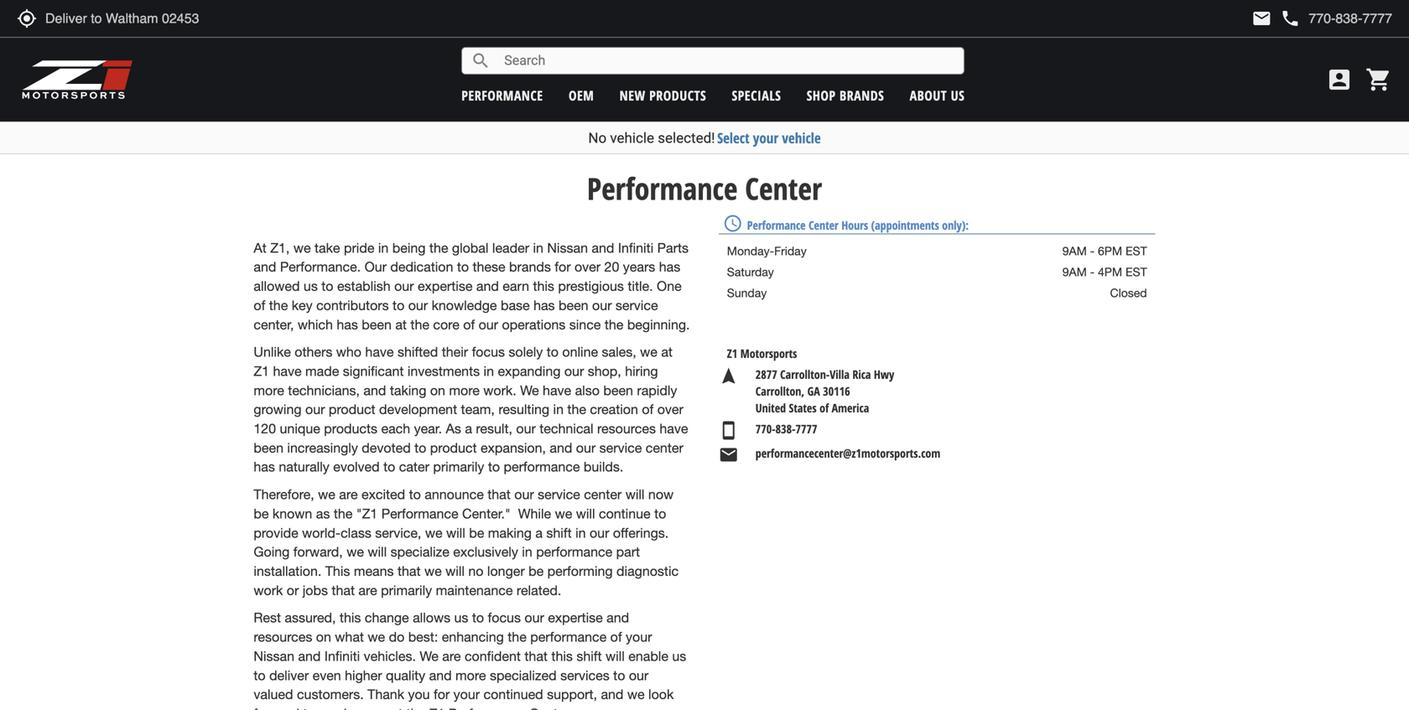 Task type: vqa. For each thing, say whether or not it's contained in the screenshot.


Task type: describe. For each thing, give the bounding box(es) containing it.
increasingly
[[287, 441, 358, 456]]

838-
[[776, 421, 796, 437]]

in down making
[[522, 545, 533, 560]]

development
[[379, 402, 458, 418]]

diagnostic
[[617, 564, 679, 580]]

technical
[[540, 421, 594, 437]]

has up operations on the left top of the page
[[534, 298, 555, 313]]

the up dedication at the left of page
[[430, 240, 449, 256]]

we up as
[[318, 487, 336, 503]]

continued
[[484, 687, 544, 703]]

focus inside rest assured, this change allows us to focus our expertise and resources on what we do best: enhancing the performance of your nissan and infiniti vehicles. we are confident that this shift will enable us to deliver even higher quality and more specialized services to our valued customers. thank you for your continued support, and we look forward to serving you at the z1 performance center.
[[488, 611, 521, 626]]

we left look at the bottom of page
[[628, 687, 645, 703]]

making
[[488, 526, 532, 541]]

to up the valued
[[254, 668, 266, 684]]

and up the enable
[[607, 611, 630, 626]]

been down contributors
[[362, 317, 392, 333]]

part
[[617, 545, 640, 560]]

and up '20'
[[592, 240, 615, 256]]

nissan inside rest assured, this change allows us to focus our expertise and resources on what we do best: enhancing the performance of your nissan and infiniti vehicles. we are confident that this shift will enable us to deliver even higher quality and more specialized services to our valued customers. thank you for your continued support, and we look forward to serving you at the z1 performance center.
[[254, 649, 295, 665]]

cater
[[399, 460, 430, 475]]

phone
[[1281, 8, 1301, 29]]

more up growing
[[254, 383, 284, 399]]

have down rapidly
[[660, 421, 689, 437]]

mail
[[1253, 8, 1273, 29]]

1 vertical spatial be
[[469, 526, 485, 541]]

since
[[570, 317, 601, 333]]

my_location
[[17, 8, 37, 29]]

rest assured, this change allows us to focus our expertise and resources on what we do best: enhancing the performance of your nissan and infiniti vehicles. we are confident that this shift will enable us to deliver even higher quality and more specialized services to our valued customers. thank you for your continued support, and we look forward to serving you at the z1 performance center.
[[254, 611, 687, 711]]

center inside therefore, we are excited to announce that our service center will now be known as the "z1 performance center."  while we will continue to provide world-class service, we will be making a shift in our offerings. going forward, we will specialize exclusively in performance part installation. this means that we will no longer be performing diagnostic work or jobs that are primarily maintenance related.
[[584, 487, 622, 503]]

sales,
[[602, 345, 637, 360]]

4pm
[[1099, 265, 1123, 279]]

have up "significant"
[[365, 345, 394, 360]]

primarily inside unlike others who have shifted their focus solely to online sales, we at z1 have made significant investments in expanding our shop, hiring more technicians, and taking on more work. we have also been rapidly growing our product development team, resulting in the creation of over 120 unique products each year. as a result, our technical resources have been increasingly devoted to product expansion, and our service center has naturally evolved to cater primarily to performance builds.
[[433, 460, 485, 475]]

work
[[254, 583, 283, 599]]

select
[[718, 128, 750, 148]]

and right quality at the bottom left of the page
[[429, 668, 452, 684]]

we inside unlike others who have shifted their focus solely to online sales, we at z1 have made significant investments in expanding our shop, hiring more technicians, and taking on more work. we have also been rapidly growing our product development team, resulting in the creation of over 120 unique products each year. as a result, our technical resources have been increasingly devoted to product expansion, and our service center has naturally evolved to cater primarily to performance builds.
[[641, 345, 658, 360]]

nissan inside at z1, we take pride in being the global leader in nissan and infiniti parts and performance. our dedication to these brands for over 20 years has allowed us to establish our expertise and earn this prestigious title. one of the key contributors to our knowledge base has been our service center, which has been at the core of our operations since the beginning.
[[548, 240, 588, 256]]

one
[[657, 279, 682, 294]]

770-
[[756, 421, 776, 437]]

have down unlike
[[273, 364, 302, 379]]

resources inside rest assured, this change allows us to focus our expertise and resources on what we do best: enhancing the performance of your nissan and infiniti vehicles. we are confident that this shift will enable us to deliver even higher quality and more specialized services to our valued customers. thank you for your continued support, and we look forward to serving you at the z1 performance center.
[[254, 630, 312, 645]]

"z1
[[357, 506, 378, 522]]

more up team,
[[449, 383, 480, 399]]

which
[[298, 317, 333, 333]]

villa
[[830, 367, 850, 383]]

account_box
[[1327, 66, 1354, 93]]

and down the these
[[477, 279, 499, 294]]

a inside therefore, we are excited to announce that our service center will now be known as the "z1 performance center."  while we will continue to provide world-class service, we will be making a shift in our offerings. going forward, we will specialize exclusively in performance part installation. this means that we will no longer be performing diagnostic work or jobs that are primarily maintenance related.
[[536, 526, 543, 541]]

1 vertical spatial are
[[359, 583, 377, 599]]

parts
[[658, 240, 689, 256]]

monday-friday
[[727, 244, 807, 258]]

1 horizontal spatial brands
[[840, 86, 885, 104]]

key
[[292, 298, 313, 313]]

that up making
[[488, 487, 511, 503]]

0 vertical spatial your
[[754, 128, 779, 148]]

service inside at z1, we take pride in being the global leader in nissan and infiniti parts and performance. our dedication to these brands for over 20 years has allowed us to establish our expertise and earn this prestigious title. one of the key contributors to our knowledge base has been our service center, which has been at the core of our operations since the beginning.
[[616, 298, 658, 313]]

the down quality at the bottom left of the page
[[407, 707, 426, 711]]

on inside rest assured, this change allows us to focus our expertise and resources on what we do best: enhancing the performance of your nissan and infiniti vehicles. we are confident that this shift will enable us to deliver even higher quality and more specialized services to our valued customers. thank you for your continued support, and we look forward to serving you at the z1 performance center.
[[316, 630, 331, 645]]

hiring
[[625, 364, 658, 379]]

the inside unlike others who have shifted their focus solely to online sales, we at z1 have made significant investments in expanding our shop, hiring more technicians, and taking on more work. we have also been rapidly growing our product development team, resulting in the creation of over 120 unique products each year. as a result, our technical resources have been increasingly devoted to product expansion, and our service center has naturally evolved to cater primarily to performance builds.
[[568, 402, 587, 418]]

means
[[354, 564, 394, 580]]

maintenance
[[436, 583, 513, 599]]

center inside the access_time performance center hours (appointments only):
[[809, 217, 839, 233]]

center inside unlike others who have shifted their focus solely to online sales, we at z1 have made significant investments in expanding our shop, hiring more technicians, and taking on more work. we have also been rapidly growing our product development team, resulting in the creation of over 120 unique products each year. as a result, our technical resources have been increasingly devoted to product expansion, and our service center has naturally evolved to cater primarily to performance builds.
[[646, 441, 684, 456]]

in up technical
[[554, 402, 564, 418]]

others
[[295, 345, 333, 360]]

to down expansion, at left bottom
[[488, 460, 500, 475]]

at z1, we take pride in being the global leader in nissan and infiniti parts and performance. our dedication to these brands for over 20 years has allowed us to establish our expertise and earn this prestigious title. one of the key contributors to our knowledge base has been our service center, which has been at the core of our operations since the beginning.
[[254, 240, 690, 333]]

9am for 9am - 4pm est
[[1063, 265, 1088, 279]]

the left core
[[411, 317, 430, 333]]

significant
[[343, 364, 404, 379]]

1 vertical spatial your
[[626, 630, 652, 645]]

our
[[365, 260, 387, 275]]

leader
[[493, 240, 530, 256]]

shop brands
[[807, 86, 885, 104]]

a inside unlike others who have shifted their focus solely to online sales, we at z1 have made significant investments in expanding our shop, hiring more technicians, and taking on more work. we have also been rapidly growing our product development team, resulting in the creation of over 120 unique products each year. as a result, our technical resources have been increasingly devoted to product expansion, and our service center has naturally evolved to cater primarily to performance builds.
[[465, 421, 472, 437]]

to down performance.
[[322, 279, 334, 294]]

that down specialize at left bottom
[[398, 564, 421, 580]]

z1 inside unlike others who have shifted their focus solely to online sales, we at z1 have made significant investments in expanding our shop, hiring more technicians, and taking on more work. we have also been rapidly growing our product development team, resulting in the creation of over 120 unique products each year. as a result, our technical resources have been increasingly devoted to product expansion, and our service center has naturally evolved to cater primarily to performance builds.
[[254, 364, 269, 379]]

primarily inside therefore, we are excited to announce that our service center will now be known as the "z1 performance center."  while we will continue to provide world-class service, we will be making a shift in our offerings. going forward, we will specialize exclusively in performance part installation. this means that we will no longer be performing diagnostic work or jobs that are primarily maintenance related.
[[381, 583, 432, 599]]

we right the while on the left
[[555, 506, 573, 522]]

to down cater at left bottom
[[409, 487, 421, 503]]

in up our
[[378, 240, 389, 256]]

0 vertical spatial z1
[[727, 346, 738, 362]]

shift inside rest assured, this change allows us to focus our expertise and resources on what we do best: enhancing the performance of your nissan and infiniti vehicles. we are confident that this shift will enable us to deliver even higher quality and more specialized services to our valued customers. thank you for your continued support, and we look forward to serving you at the z1 performance center.
[[577, 649, 602, 665]]

z1 motorsports
[[727, 346, 798, 362]]

over inside at z1, we take pride in being the global leader in nissan and infiniti parts and performance. our dedication to these brands for over 20 years has allowed us to establish our expertise and earn this prestigious title. one of the key contributors to our knowledge base has been our service center, which has been at the core of our operations since the beginning.
[[575, 260, 601, 275]]

9am - 4pm est
[[1063, 265, 1148, 279]]

for inside rest assured, this change allows us to focus our expertise and resources on what we do best: enhancing the performance of your nissan and infiniti vehicles. we are confident that this shift will enable us to deliver even higher quality and more specialized services to our valued customers. thank you for your continued support, and we look forward to serving you at the z1 performance center.
[[434, 687, 450, 703]]

to up cater at left bottom
[[415, 441, 427, 456]]

2 vertical spatial us
[[673, 649, 687, 665]]

center,
[[254, 317, 294, 333]]

quality
[[386, 668, 426, 684]]

at inside at z1, we take pride in being the global leader in nissan and infiniti parts and performance. our dedication to these brands for over 20 years has allowed us to establish our expertise and earn this prestigious title. one of the key contributors to our knowledge base has been our service center, which has been at the core of our operations since the beginning.
[[396, 317, 407, 333]]

shifted
[[398, 345, 438, 360]]

to down now on the bottom
[[655, 506, 667, 522]]

- for 6pm
[[1091, 244, 1095, 258]]

to right services
[[614, 668, 626, 684]]

enhancing
[[442, 630, 504, 645]]

performancecenter@z1motorsports.com
[[756, 446, 941, 462]]

2 vertical spatial be
[[529, 564, 544, 580]]

- for 4pm
[[1091, 265, 1095, 279]]

Search search field
[[491, 48, 965, 74]]

been down 120
[[254, 441, 284, 456]]

specials link
[[732, 86, 782, 104]]

to down dedication at the left of page
[[393, 298, 405, 313]]

of down knowledge
[[463, 317, 475, 333]]

performance inside therefore, we are excited to announce that our service center will now be known as the "z1 performance center."  while we will continue to provide world-class service, we will be making a shift in our offerings. going forward, we will specialize exclusively in performance part installation. this means that we will no longer be performing diagnostic work or jobs that are primarily maintenance related.
[[536, 545, 613, 560]]

look
[[649, 687, 674, 703]]

world-
[[302, 526, 341, 541]]

new products
[[620, 86, 707, 104]]

have left also
[[543, 383, 572, 399]]

to down devoted
[[384, 460, 396, 475]]

performance inside rest assured, this change allows us to focus our expertise and resources on what we do best: enhancing the performance of your nissan and infiniti vehicles. we are confident that this shift will enable us to deliver even higher quality and more specialized services to our valued customers. thank you for your continued support, and we look forward to serving you at the z1 performance center.
[[531, 630, 607, 645]]

america
[[832, 401, 870, 416]]

the up confident
[[508, 630, 527, 645]]

what
[[335, 630, 364, 645]]

has down contributors
[[337, 317, 358, 333]]

expertise inside rest assured, this change allows us to focus our expertise and resources on what we do best: enhancing the performance of your nissan and infiniti vehicles. we are confident that this shift will enable us to deliver even higher quality and more specialized services to our valued customers. thank you for your continued support, and we look forward to serving you at the z1 performance center.
[[548, 611, 603, 626]]

performance down the search
[[462, 86, 544, 104]]

rapidly
[[637, 383, 678, 399]]

search
[[471, 51, 491, 71]]

resulting
[[499, 402, 550, 418]]

the inside therefore, we are excited to announce that our service center will now be known as the "z1 performance center."  while we will continue to provide world-class service, we will be making a shift in our offerings. going forward, we will specialize exclusively in performance part installation. this means that we will no longer be performing diagnostic work or jobs that are primarily maintenance related.
[[334, 506, 353, 522]]

technicians,
[[288, 383, 360, 399]]

performance inside unlike others who have shifted their focus solely to online sales, we at z1 have made significant investments in expanding our shop, hiring more technicians, and taking on more work. we have also been rapidly growing our product development team, resulting in the creation of over 120 unique products each year. as a result, our technical resources have been increasingly devoted to product expansion, and our service center has naturally evolved to cater primarily to performance builds.
[[504, 460, 580, 475]]

earn
[[503, 279, 530, 294]]

been up since
[[559, 298, 589, 313]]

of up the center,
[[254, 298, 265, 313]]

related.
[[517, 583, 562, 599]]

120
[[254, 421, 276, 437]]

has up one
[[659, 260, 681, 275]]

30116
[[823, 384, 851, 400]]

focus inside unlike others who have shifted their focus solely to online sales, we at z1 have made significant investments in expanding our shop, hiring more technicians, and taking on more work. we have also been rapidly growing our product development team, resulting in the creation of over 120 unique products each year. as a result, our technical resources have been increasingly devoted to product expansion, and our service center has naturally evolved to cater primarily to performance builds.
[[472, 345, 505, 360]]

are inside rest assured, this change allows us to focus our expertise and resources on what we do best: enhancing the performance of your nissan and infiniti vehicles. we are confident that this shift will enable us to deliver even higher quality and more specialized services to our valued customers. thank you for your continued support, and we look forward to serving you at the z1 performance center.
[[443, 649, 461, 665]]

now
[[649, 487, 674, 503]]

will up means
[[368, 545, 387, 560]]

known
[[273, 506, 312, 522]]

to up enhancing in the bottom left of the page
[[472, 611, 484, 626]]

jobs
[[303, 583, 328, 599]]

20
[[605, 260, 620, 275]]

phone link
[[1281, 8, 1393, 29]]

confident
[[465, 649, 521, 665]]

z1 motorsports logo image
[[21, 59, 134, 101]]

to right solely at the left of the page
[[547, 345, 559, 360]]

customers.
[[297, 687, 364, 703]]

service inside therefore, we are excited to announce that our service center will now be known as the "z1 performance center."  while we will continue to provide world-class service, we will be making a shift in our offerings. going forward, we will specialize exclusively in performance part installation. this means that we will no longer be performing diagnostic work or jobs that are primarily maintenance related.
[[538, 487, 581, 503]]

we down specialize at left bottom
[[425, 564, 442, 580]]

will left the no
[[446, 564, 465, 580]]

solely
[[509, 345, 543, 360]]

vehicle inside no vehicle selected! select your vehicle
[[610, 130, 655, 146]]

access_time performance center hours (appointments only):
[[723, 213, 969, 234]]

their
[[442, 345, 468, 360]]

we up specialize at left bottom
[[425, 526, 443, 541]]

performing
[[548, 564, 613, 580]]

service,
[[375, 526, 422, 541]]

prestigious
[[558, 279, 624, 294]]

and up even
[[298, 649, 321, 665]]

we left do
[[368, 630, 385, 645]]

infiniti inside rest assured, this change allows us to focus our expertise and resources on what we do best: enhancing the performance of your nissan and infiniti vehicles. we are confident that this shift will enable us to deliver even higher quality and more specialized services to our valued customers. thank you for your continued support, and we look forward to serving you at the z1 performance center.
[[325, 649, 360, 665]]

z1,
[[270, 240, 290, 256]]

1 vertical spatial this
[[340, 611, 361, 626]]

evolved
[[333, 460, 380, 475]]

0 vertical spatial are
[[339, 487, 358, 503]]

6pm
[[1099, 244, 1123, 258]]

knowledge
[[432, 298, 497, 313]]

title.
[[628, 279, 653, 294]]

establish
[[337, 279, 391, 294]]

navigation
[[719, 367, 739, 387]]

monday-
[[727, 244, 775, 258]]



Task type: locate. For each thing, give the bounding box(es) containing it.
1 horizontal spatial z1
[[429, 707, 445, 711]]

as
[[446, 421, 462, 437]]

creation
[[590, 402, 639, 418]]

in up performing
[[576, 526, 586, 541]]

years
[[623, 260, 656, 275]]

2 horizontal spatial z1
[[727, 346, 738, 362]]

1 horizontal spatial products
[[650, 86, 707, 104]]

resources down rest
[[254, 630, 312, 645]]

vehicles.
[[364, 649, 416, 665]]

z1 up navigation
[[727, 346, 738, 362]]

1 horizontal spatial for
[[555, 260, 571, 275]]

shopping_cart
[[1366, 66, 1393, 93]]

performance up service,
[[382, 506, 459, 522]]

of inside 2877 carrollton-villa rica hwy carrollton, ga 30116 united states of america
[[820, 401, 829, 416]]

1 horizontal spatial shift
[[577, 649, 602, 665]]

primarily
[[433, 460, 485, 475], [381, 583, 432, 599]]

focus right their
[[472, 345, 505, 360]]

2 vertical spatial at
[[392, 707, 403, 711]]

0 vertical spatial on
[[430, 383, 446, 399]]

product down as
[[430, 441, 477, 456]]

about us
[[910, 86, 965, 104]]

are
[[339, 487, 358, 503], [359, 583, 377, 599], [443, 649, 461, 665]]

performance inside the access_time performance center hours (appointments only):
[[748, 217, 806, 233]]

unlike others who have shifted their focus solely to online sales, we at z1 have made significant investments in expanding our shop, hiring more technicians, and taking on more work. we have also been rapidly growing our product development team, resulting in the creation of over 120 unique products each year. as a result, our technical resources have been increasingly devoted to product expansion, and our service center has naturally evolved to cater primarily to performance builds.
[[254, 345, 689, 475]]

1 vertical spatial at
[[662, 345, 673, 360]]

0 horizontal spatial shift
[[547, 526, 572, 541]]

0 horizontal spatial for
[[434, 687, 450, 703]]

- left 6pm
[[1091, 244, 1095, 258]]

we up hiring
[[641, 345, 658, 360]]

2 horizontal spatial are
[[443, 649, 461, 665]]

for up prestigious
[[555, 260, 571, 275]]

service
[[616, 298, 658, 313], [600, 441, 642, 456], [538, 487, 581, 503]]

more down confident
[[456, 668, 486, 684]]

ga
[[808, 384, 821, 400]]

1 vertical spatial brands
[[509, 260, 551, 275]]

est for 9am - 4pm est
[[1126, 265, 1148, 279]]

exclusively
[[453, 545, 519, 560]]

expansion,
[[481, 441, 546, 456]]

0 horizontal spatial be
[[254, 506, 269, 522]]

1 vertical spatial products
[[324, 421, 378, 437]]

center
[[646, 441, 684, 456], [584, 487, 622, 503]]

us right the enable
[[673, 649, 687, 665]]

1 vertical spatial a
[[536, 526, 543, 541]]

0 horizontal spatial center
[[584, 487, 622, 503]]

service inside unlike others who have shifted their focus solely to online sales, we at z1 have made significant investments in expanding our shop, hiring more technicians, and taking on more work. we have also been rapidly growing our product development team, resulting in the creation of over 120 unique products each year. as a result, our technical resources have been increasingly devoted to product expansion, and our service center has naturally evolved to cater primarily to performance builds.
[[600, 441, 642, 456]]

the up sales, at the left of page
[[605, 317, 624, 333]]

to down customers.
[[303, 707, 315, 711]]

at inside unlike others who have shifted their focus solely to online sales, we at z1 have made significant investments in expanding our shop, hiring more technicians, and taking on more work. we have also been rapidly growing our product development team, resulting in the creation of over 120 unique products each year. as a result, our technical resources have been increasingly devoted to product expansion, and our service center has naturally evolved to cater primarily to performance builds.
[[662, 345, 673, 360]]

1 horizontal spatial over
[[658, 402, 684, 418]]

2 vertical spatial your
[[454, 687, 480, 703]]

1 horizontal spatial infiniti
[[618, 240, 654, 256]]

that inside rest assured, this change allows us to focus our expertise and resources on what we do best: enhancing the performance of your nissan and infiniti vehicles. we are confident that this shift will enable us to deliver even higher quality and more specialized services to our valued customers. thank you for your continued support, and we look forward to serving you at the z1 performance center.
[[525, 649, 548, 665]]

shift inside therefore, we are excited to announce that our service center will now be known as the "z1 performance center."  while we will continue to provide world-class service, we will be making a shift in our offerings. going forward, we will specialize exclusively in performance part installation. this means that we will no longer be performing diagnostic work or jobs that are primarily maintenance related.
[[547, 526, 572, 541]]

therefore, we are excited to announce that our service center will now be known as the "z1 performance center."  while we will continue to provide world-class service, we will be making a shift in our offerings. going forward, we will specialize exclusively in performance part installation. this means that we will no longer be performing diagnostic work or jobs that are primarily maintenance related.
[[254, 487, 679, 599]]

0 vertical spatial resources
[[598, 421, 656, 437]]

z1 down unlike
[[254, 364, 269, 379]]

1 vertical spatial resources
[[254, 630, 312, 645]]

0 vertical spatial est
[[1126, 244, 1148, 258]]

infiniti down what
[[325, 649, 360, 665]]

new
[[620, 86, 646, 104]]

a down the while on the left
[[536, 526, 543, 541]]

forward,
[[294, 545, 343, 560]]

rest
[[254, 611, 281, 626]]

products up selected!
[[650, 86, 707, 104]]

performance
[[587, 168, 738, 209], [748, 217, 806, 233], [382, 506, 459, 522], [449, 707, 526, 711]]

performance inside therefore, we are excited to announce that our service center will now be known as the "z1 performance center."  while we will continue to provide world-class service, we will be making a shift in our offerings. going forward, we will specialize exclusively in performance part installation. this means that we will no longer be performing diagnostic work or jobs that are primarily maintenance related.
[[382, 506, 459, 522]]

no
[[469, 564, 484, 580]]

installation.
[[254, 564, 322, 580]]

carrollton,
[[756, 384, 805, 400]]

2 vertical spatial service
[[538, 487, 581, 503]]

0 vertical spatial expertise
[[418, 279, 473, 294]]

2 - from the top
[[1091, 265, 1095, 279]]

forward
[[254, 707, 300, 711]]

0 vertical spatial over
[[575, 260, 601, 275]]

0 vertical spatial we
[[520, 383, 539, 399]]

will
[[626, 487, 645, 503], [576, 506, 595, 522], [446, 526, 466, 541], [368, 545, 387, 560], [446, 564, 465, 580], [606, 649, 625, 665]]

us up "key"
[[304, 279, 318, 294]]

1 vertical spatial -
[[1091, 265, 1095, 279]]

no vehicle selected! select your vehicle
[[589, 128, 821, 148]]

of inside rest assured, this change allows us to focus our expertise and resources on what we do best: enhancing the performance of your nissan and infiniti vehicles. we are confident that this shift will enable us to deliver even higher quality and more specialized services to our valued customers. thank you for your continued support, and we look forward to serving you at the z1 performance center.
[[611, 630, 622, 645]]

1 horizontal spatial center
[[646, 441, 684, 456]]

and down technical
[[550, 441, 573, 456]]

0 horizontal spatial resources
[[254, 630, 312, 645]]

shop,
[[588, 364, 622, 379]]

0 vertical spatial nissan
[[548, 240, 588, 256]]

est for 9am - 6pm est
[[1126, 244, 1148, 258]]

1 horizontal spatial on
[[430, 383, 446, 399]]

serving
[[319, 707, 362, 711]]

0 vertical spatial brands
[[840, 86, 885, 104]]

1 horizontal spatial are
[[359, 583, 377, 599]]

therefore,
[[254, 487, 314, 503]]

we inside at z1, we take pride in being the global leader in nissan and infiniti parts and performance. our dedication to these brands for over 20 years has allowed us to establish our expertise and earn this prestigious title. one of the key contributors to our knowledge base has been our service center, which has been at the core of our operations since the beginning.
[[294, 240, 311, 256]]

we inside rest assured, this change allows us to focus our expertise and resources on what we do best: enhancing the performance of your nissan and infiniti vehicles. we are confident that this shift will enable us to deliver even higher quality and more specialized services to our valued customers. thank you for your continued support, and we look forward to serving you at the z1 performance center.
[[420, 649, 439, 665]]

2 horizontal spatial be
[[529, 564, 544, 580]]

this right earn
[[533, 279, 555, 294]]

1 vertical spatial z1
[[254, 364, 269, 379]]

performance up performing
[[536, 545, 613, 560]]

1 horizontal spatial we
[[520, 383, 539, 399]]

services
[[561, 668, 610, 684]]

center down 'select your vehicle' link
[[746, 168, 823, 209]]

service down the "title."
[[616, 298, 658, 313]]

2 vertical spatial are
[[443, 649, 461, 665]]

and down at
[[254, 260, 276, 275]]

2877 carrollton-villa rica hwy carrollton, ga 30116 united states of america
[[756, 367, 895, 416]]

while
[[518, 506, 552, 522]]

9am
[[1063, 244, 1088, 258], [1063, 265, 1088, 279]]

2 horizontal spatial your
[[754, 128, 779, 148]]

0 horizontal spatial us
[[304, 279, 318, 294]]

in right leader
[[533, 240, 544, 256]]

we inside unlike others who have shifted their focus solely to online sales, we at z1 have made significant investments in expanding our shop, hiring more technicians, and taking on more work. we have also been rapidly growing our product development team, resulting in the creation of over 120 unique products each year. as a result, our technical resources have been increasingly devoted to product expansion, and our service center has naturally evolved to cater primarily to performance builds.
[[520, 383, 539, 399]]

product down technicians,
[[329, 402, 376, 418]]

investments
[[408, 364, 480, 379]]

performance down expansion, at left bottom
[[504, 460, 580, 475]]

1 vertical spatial focus
[[488, 611, 521, 626]]

each
[[381, 421, 411, 437]]

on inside unlike others who have shifted their focus solely to online sales, we at z1 have made significant investments in expanding our shop, hiring more technicians, and taking on more work. we have also been rapidly growing our product development team, resulting in the creation of over 120 unique products each year. as a result, our technical resources have been increasingly devoted to product expansion, and our service center has naturally evolved to cater primarily to performance builds.
[[430, 383, 446, 399]]

1 vertical spatial for
[[434, 687, 450, 703]]

performance down continued
[[449, 707, 526, 711]]

in up work.
[[484, 364, 494, 379]]

excited
[[362, 487, 405, 503]]

this up services
[[552, 649, 573, 665]]

0 horizontal spatial on
[[316, 630, 331, 645]]

0 horizontal spatial nissan
[[254, 649, 295, 665]]

on
[[430, 383, 446, 399], [316, 630, 331, 645]]

will up exclusively
[[446, 526, 466, 541]]

builds.
[[584, 460, 624, 475]]

will up 'continue'
[[626, 487, 645, 503]]

at down "beginning."
[[662, 345, 673, 360]]

us up enhancing in the bottom left of the page
[[454, 611, 469, 626]]

and down services
[[601, 687, 624, 703]]

1 horizontal spatial primarily
[[433, 460, 485, 475]]

9am left 4pm
[[1063, 265, 1088, 279]]

2 vertical spatial z1
[[429, 707, 445, 711]]

more inside rest assured, this change allows us to focus our expertise and resources on what we do best: enhancing the performance of your nissan and infiniti vehicles. we are confident that this shift will enable us to deliver even higher quality and more specialized services to our valued customers. thank you for your continued support, and we look forward to serving you at the z1 performance center.
[[456, 668, 486, 684]]

expertise
[[418, 279, 473, 294], [548, 611, 603, 626]]

of down rapidly
[[642, 402, 654, 418]]

over inside unlike others who have shifted their focus solely to online sales, we at z1 have made significant investments in expanding our shop, hiring more technicians, and taking on more work. we have also been rapidly growing our product development team, resulting in the creation of over 120 unique products each year. as a result, our technical resources have been increasingly devoted to product expansion, and our service center has naturally evolved to cater primarily to performance builds.
[[658, 402, 684, 418]]

united
[[756, 401, 786, 416]]

1 vertical spatial service
[[600, 441, 642, 456]]

0 vertical spatial for
[[555, 260, 571, 275]]

0 horizontal spatial expertise
[[418, 279, 473, 294]]

over up prestigious
[[575, 260, 601, 275]]

be up exclusively
[[469, 526, 485, 541]]

made
[[306, 364, 339, 379]]

shift up services
[[577, 649, 602, 665]]

about
[[910, 86, 948, 104]]

higher
[[345, 668, 382, 684]]

class
[[341, 526, 372, 541]]

1 vertical spatial center
[[809, 217, 839, 233]]

will left 'continue'
[[576, 506, 595, 522]]

shop
[[807, 86, 836, 104]]

been
[[559, 298, 589, 313], [362, 317, 392, 333], [604, 383, 634, 399], [254, 441, 284, 456]]

oem link
[[569, 86, 594, 104]]

0 horizontal spatial product
[[329, 402, 376, 418]]

will inside rest assured, this change allows us to focus our expertise and resources on what we do best: enhancing the performance of your nissan and infiniti vehicles. we are confident that this shift will enable us to deliver even higher quality and more specialized services to our valued customers. thank you for your continued support, and we look forward to serving you at the z1 performance center.
[[606, 649, 625, 665]]

us inside at z1, we take pride in being the global leader in nissan and infiniti parts and performance. our dedication to these brands for over 20 years has allowed us to establish our expertise and earn this prestigious title. one of the key contributors to our knowledge base has been our service center, which has been at the core of our operations since the beginning.
[[304, 279, 318, 294]]

0 horizontal spatial a
[[465, 421, 472, 437]]

has up therefore,
[[254, 460, 275, 475]]

z1 inside rest assured, this change allows us to focus our expertise and resources on what we do best: enhancing the performance of your nissan and infiniti vehicles. we are confident that this shift will enable us to deliver even higher quality and more specialized services to our valued customers. thank you for your continued support, and we look forward to serving you at the z1 performance center.
[[429, 707, 445, 711]]

0 vertical spatial products
[[650, 86, 707, 104]]

you down quality at the bottom left of the page
[[408, 687, 430, 703]]

0 vertical spatial us
[[304, 279, 318, 294]]

(appointments
[[872, 217, 940, 233]]

0 horizontal spatial are
[[339, 487, 358, 503]]

performance inside rest assured, this change allows us to focus our expertise and resources on what we do best: enhancing the performance of your nissan and infiniti vehicles. we are confident that this shift will enable us to deliver even higher quality and more specialized services to our valued customers. thank you for your continued support, and we look forward to serving you at the z1 performance center.
[[449, 707, 526, 711]]

has inside unlike others who have shifted their focus solely to online sales, we at z1 have made significant investments in expanding our shop, hiring more technicians, and taking on more work. we have also been rapidly growing our product development team, resulting in the creation of over 120 unique products each year. as a result, our technical resources have been increasingly devoted to product expansion, and our service center has naturally evolved to cater primarily to performance builds.
[[254, 460, 275, 475]]

1 horizontal spatial be
[[469, 526, 485, 541]]

0 horizontal spatial your
[[454, 687, 480, 703]]

1 vertical spatial shift
[[577, 649, 602, 665]]

est up closed
[[1126, 265, 1148, 279]]

2 vertical spatial this
[[552, 649, 573, 665]]

1 - from the top
[[1091, 244, 1095, 258]]

this
[[533, 279, 555, 294], [340, 611, 361, 626], [552, 649, 573, 665]]

1 horizontal spatial nissan
[[548, 240, 588, 256]]

0 vertical spatial product
[[329, 402, 376, 418]]

resources inside unlike others who have shifted their focus solely to online sales, we at z1 have made significant investments in expanding our shop, hiring more technicians, and taking on more work. we have also been rapidly growing our product development team, resulting in the creation of over 120 unique products each year. as a result, our technical resources have been increasingly devoted to product expansion, and our service center has naturally evolved to cater primarily to performance builds.
[[598, 421, 656, 437]]

primarily up announce
[[433, 460, 485, 475]]

are down means
[[359, 583, 377, 599]]

enable
[[629, 649, 669, 665]]

of
[[254, 298, 265, 313], [463, 317, 475, 333], [820, 401, 829, 416], [642, 402, 654, 418], [611, 630, 622, 645]]

be
[[254, 506, 269, 522], [469, 526, 485, 541], [529, 564, 544, 580]]

focus up enhancing in the bottom left of the page
[[488, 611, 521, 626]]

team,
[[461, 402, 495, 418]]

assured,
[[285, 611, 336, 626]]

infiniti inside at z1, we take pride in being the global leader in nissan and infiniti parts and performance. our dedication to these brands for over 20 years has allowed us to establish our expertise and earn this prestigious title. one of the key contributors to our knowledge base has been our service center, which has been at the core of our operations since the beginning.
[[618, 240, 654, 256]]

core
[[433, 317, 460, 333]]

us
[[951, 86, 965, 104]]

0 vertical spatial service
[[616, 298, 658, 313]]

9am for 9am - 6pm est
[[1063, 244, 1088, 258]]

2877
[[756, 367, 778, 383]]

1 vertical spatial expertise
[[548, 611, 603, 626]]

resources down creation
[[598, 421, 656, 437]]

vehicle
[[782, 128, 821, 148], [610, 130, 655, 146]]

your down confident
[[454, 687, 480, 703]]

0 vertical spatial a
[[465, 421, 472, 437]]

allowed
[[254, 279, 300, 294]]

shift down the while on the left
[[547, 526, 572, 541]]

0 vertical spatial be
[[254, 506, 269, 522]]

motorsports
[[741, 346, 798, 362]]

base
[[501, 298, 530, 313]]

1 horizontal spatial product
[[430, 441, 477, 456]]

1 horizontal spatial expertise
[[548, 611, 603, 626]]

for
[[555, 260, 571, 275], [434, 687, 450, 703]]

dedication
[[391, 260, 454, 275]]

products inside unlike others who have shifted their focus solely to online sales, we at z1 have made significant investments in expanding our shop, hiring more technicians, and taking on more work. we have also been rapidly growing our product development team, resulting in the creation of over 120 unique products each year. as a result, our technical resources have been increasingly devoted to product expansion, and our service center has naturally evolved to cater primarily to performance builds.
[[324, 421, 378, 437]]

you down thank
[[366, 707, 388, 711]]

at inside rest assured, this change allows us to focus our expertise and resources on what we do best: enhancing the performance of your nissan and infiniti vehicles. we are confident that this shift will enable us to deliver even higher quality and more specialized services to our valued customers. thank you for your continued support, and we look forward to serving you at the z1 performance center.
[[392, 707, 403, 711]]

0 vertical spatial center
[[746, 168, 823, 209]]

shift
[[547, 526, 572, 541], [577, 649, 602, 665]]

1 vertical spatial 9am
[[1063, 265, 1088, 279]]

will left the enable
[[606, 649, 625, 665]]

products up increasingly
[[324, 421, 378, 437]]

expertise inside at z1, we take pride in being the global leader in nissan and infiniti parts and performance. our dedication to these brands for over 20 years has allowed us to establish our expertise and earn this prestigious title. one of the key contributors to our knowledge base has been our service center, which has been at the core of our operations since the beginning.
[[418, 279, 473, 294]]

0 vertical spatial focus
[[472, 345, 505, 360]]

and down "significant"
[[364, 383, 386, 399]]

we down expanding
[[520, 383, 539, 399]]

performance down selected!
[[587, 168, 738, 209]]

selected!
[[658, 130, 716, 146]]

1 horizontal spatial a
[[536, 526, 543, 541]]

the down allowed
[[269, 298, 288, 313]]

infiniti up years
[[618, 240, 654, 256]]

1 horizontal spatial vehicle
[[782, 128, 821, 148]]

0 vertical spatial -
[[1091, 244, 1095, 258]]

0 horizontal spatial products
[[324, 421, 378, 437]]

of down ga
[[820, 401, 829, 416]]

for inside at z1, we take pride in being the global leader in nissan and infiniti parts and performance. our dedication to these brands for over 20 years has allowed us to establish our expertise and earn this prestigious title. one of the key contributors to our knowledge base has been our service center, which has been at the core of our operations since the beginning.
[[555, 260, 571, 275]]

unlike
[[254, 345, 291, 360]]

of inside unlike others who have shifted their focus solely to online sales, we at z1 have made significant investments in expanding our shop, hiring more technicians, and taking on more work. we have also been rapidly growing our product development team, resulting in the creation of over 120 unique products each year. as a result, our technical resources have been increasingly devoted to product expansion, and our service center has naturally evolved to cater primarily to performance builds.
[[642, 402, 654, 418]]

0 vertical spatial center
[[646, 441, 684, 456]]

center.
[[530, 707, 572, 711]]

performance up services
[[531, 630, 607, 645]]

hwy
[[874, 367, 895, 383]]

to down the "global"
[[457, 260, 469, 275]]

1 vertical spatial infiniti
[[325, 649, 360, 665]]

devoted
[[362, 441, 411, 456]]

0 vertical spatial you
[[408, 687, 430, 703]]

2 9am from the top
[[1063, 265, 1088, 279]]

rica
[[853, 367, 872, 383]]

expertise up knowledge
[[418, 279, 473, 294]]

even
[[313, 668, 341, 684]]

at up shifted
[[396, 317, 407, 333]]

1 vertical spatial on
[[316, 630, 331, 645]]

on down investments
[[430, 383, 446, 399]]

1 horizontal spatial you
[[408, 687, 430, 703]]

for right thank
[[434, 687, 450, 703]]

770-838-7777
[[756, 421, 818, 437]]

2 est from the top
[[1126, 265, 1148, 279]]

brands inside at z1, we take pride in being the global leader in nissan and infiniti parts and performance. our dedication to these brands for over 20 years has allowed us to establish our expertise and earn this prestigious title. one of the key contributors to our knowledge base has been our service center, which has been at the core of our operations since the beginning.
[[509, 260, 551, 275]]

0 horizontal spatial vehicle
[[610, 130, 655, 146]]

0 horizontal spatial you
[[366, 707, 388, 711]]

est right 6pm
[[1126, 244, 1148, 258]]

this inside at z1, we take pride in being the global leader in nissan and infiniti parts and performance. our dedication to these brands for over 20 years has allowed us to establish our expertise and earn this prestigious title. one of the key contributors to our knowledge base has been our service center, which has been at the core of our operations since the beginning.
[[533, 279, 555, 294]]

0 horizontal spatial infiniti
[[325, 649, 360, 665]]

work.
[[484, 383, 517, 399]]

shopping_cart link
[[1362, 66, 1393, 93]]

to
[[457, 260, 469, 275], [322, 279, 334, 294], [393, 298, 405, 313], [547, 345, 559, 360], [415, 441, 427, 456], [384, 460, 396, 475], [488, 460, 500, 475], [409, 487, 421, 503], [655, 506, 667, 522], [472, 611, 484, 626], [254, 668, 266, 684], [614, 668, 626, 684], [303, 707, 315, 711]]

vehicle down shop
[[782, 128, 821, 148]]

been up creation
[[604, 383, 634, 399]]

we right z1,
[[294, 240, 311, 256]]

we down best:
[[420, 649, 439, 665]]

1 vertical spatial est
[[1126, 265, 1148, 279]]

0 horizontal spatial over
[[575, 260, 601, 275]]

1 vertical spatial nissan
[[254, 649, 295, 665]]

9am - 6pm est
[[1063, 244, 1148, 258]]

a right as
[[465, 421, 472, 437]]

offerings.
[[613, 526, 669, 541]]

that up specialized
[[525, 649, 548, 665]]

about us link
[[910, 86, 965, 104]]

over
[[575, 260, 601, 275], [658, 402, 684, 418]]

0 horizontal spatial z1
[[254, 364, 269, 379]]

take
[[315, 240, 340, 256]]

primarily up change
[[381, 583, 432, 599]]

that down this
[[332, 583, 355, 599]]

1 vertical spatial you
[[366, 707, 388, 711]]

1 horizontal spatial resources
[[598, 421, 656, 437]]

our
[[395, 279, 414, 294], [408, 298, 428, 313], [593, 298, 612, 313], [479, 317, 499, 333], [565, 364, 584, 379], [305, 402, 325, 418], [516, 421, 536, 437], [576, 441, 596, 456], [515, 487, 534, 503], [590, 526, 610, 541], [525, 611, 545, 626], [629, 668, 649, 684]]

0 vertical spatial this
[[533, 279, 555, 294]]

continue
[[599, 506, 651, 522]]

we down class
[[347, 545, 364, 560]]

1 9am from the top
[[1063, 244, 1088, 258]]

nissan up prestigious
[[548, 240, 588, 256]]

performance up monday-friday
[[748, 217, 806, 233]]

0 horizontal spatial primarily
[[381, 583, 432, 599]]

unique
[[280, 421, 320, 437]]

nissan up deliver
[[254, 649, 295, 665]]

1 est from the top
[[1126, 244, 1148, 258]]

1 horizontal spatial us
[[454, 611, 469, 626]]

friday
[[775, 244, 807, 258]]

1 vertical spatial over
[[658, 402, 684, 418]]



